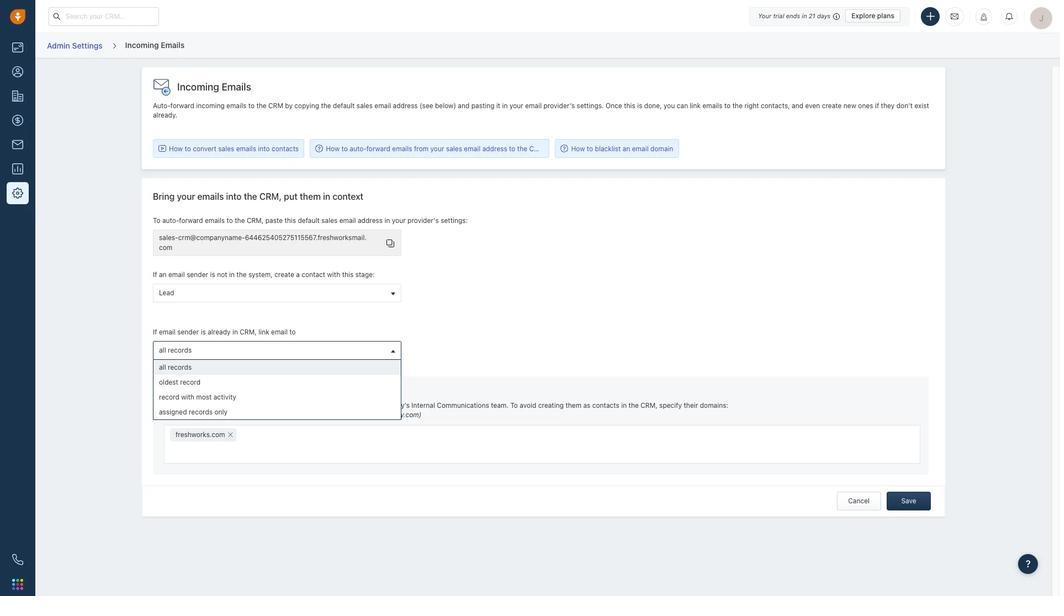 Task type: locate. For each thing, give the bounding box(es) containing it.
incoming down search your crm... "text field"
[[125, 40, 159, 50]]

1 horizontal spatial incoming
[[177, 81, 219, 93]]

0 vertical spatial crm
[[268, 102, 283, 110]]

in inside auto-forward incoming emails to the crm by copying the default sales email address (see below) and pasting it in your email provider's settings. once this is done, you can link emails to the right contacts, and even create new ones if they don't exist already.
[[502, 102, 508, 110]]

the left right
[[733, 102, 743, 110]]

0 horizontal spatial to
[[153, 216, 160, 225]]

record up excluded
[[180, 378, 201, 387]]

your trial ends in 21 days
[[758, 12, 831, 19]]

auto- up sales-
[[162, 216, 179, 225]]

0 vertical spatial an
[[623, 145, 630, 153]]

1 horizontal spatial to
[[510, 401, 518, 410]]

default right copying
[[333, 102, 355, 110]]

you left the "get"
[[196, 401, 208, 410]]

how left convert
[[169, 145, 183, 153]]

incoming
[[196, 102, 225, 110]]

1 vertical spatial you
[[196, 401, 208, 410]]

in left context
[[323, 192, 330, 202]]

address down the "get"
[[203, 411, 228, 419]]

21
[[809, 12, 815, 19]]

not right you're
[[304, 401, 314, 410]]

1 horizontal spatial not
[[304, 401, 314, 410]]

them left as
[[566, 401, 581, 410]]

0 vertical spatial not
[[217, 271, 227, 279]]

this
[[624, 102, 635, 110], [285, 216, 296, 225], [342, 271, 354, 279]]

how left "blacklist"
[[571, 145, 585, 153]]

1 horizontal spatial them
[[566, 401, 581, 410]]

communications
[[437, 401, 489, 410]]

incoming emails
[[125, 40, 185, 50], [177, 81, 251, 93]]

to auto-forward emails to the crm, paste this default sales email address in your provider's settings:
[[153, 216, 468, 225]]

2 horizontal spatial how
[[571, 145, 585, 153]]

is left done,
[[637, 102, 642, 110]]

0 horizontal spatial domain
[[330, 411, 353, 419]]

all for all records dropdown button in the left of the page
[[159, 346, 166, 355]]

your down below)
[[430, 145, 444, 153]]

link
[[690, 102, 701, 110], [258, 328, 269, 336]]

1 vertical spatial from
[[243, 401, 258, 410]]

0 vertical spatial this
[[624, 102, 635, 110]]

all for "list box" at the left bottom containing all records
[[159, 363, 166, 372]]

them
[[300, 192, 321, 202], [566, 401, 581, 410]]

3 how from the left
[[571, 145, 585, 153]]

oldest
[[159, 378, 178, 387]]

crm
[[268, 102, 283, 110], [529, 145, 544, 153]]

1 horizontal spatial domain
[[650, 145, 673, 153]]

a
[[296, 271, 300, 279]]

0 vertical spatial contacts
[[272, 145, 299, 153]]

address left (see
[[393, 102, 418, 110]]

forward inside auto-forward incoming emails to the crm by copying the default sales email address (see below) and pasting it in your email provider's settings. once this is done, you can link emails to the right contacts, and even create new ones if they don't exist already.
[[170, 102, 194, 110]]

1 horizontal spatial and
[[792, 102, 803, 110]]

explore plans link
[[845, 9, 901, 23]]

list box
[[154, 360, 401, 420]]

1 and from the left
[[458, 102, 470, 110]]

your right it at the left of page
[[510, 102, 523, 110]]

incoming up incoming
[[177, 81, 219, 93]]

1 vertical spatial crm
[[529, 145, 544, 153]]

and
[[458, 102, 470, 110], [792, 102, 803, 110]]

sender left the already
[[177, 328, 199, 336]]

how to convert sales emails into contacts link
[[158, 144, 299, 153]]

this inside auto-forward incoming emails to the crm by copying the default sales email address (see below) and pasting it in your email provider's settings. once this is done, you can link emails to the right contacts, and even create new ones if they don't exist already.
[[624, 102, 635, 110]]

internal
[[412, 401, 435, 410]]

1 vertical spatial to
[[510, 401, 518, 410]]

None search field
[[236, 429, 250, 441]]

2 vertical spatial records
[[189, 408, 213, 416]]

right
[[745, 102, 759, 110]]

below)
[[435, 102, 456, 110]]

0 vertical spatial incoming emails
[[125, 40, 185, 50]]

0 vertical spatial into
[[258, 145, 270, 153]]

is down crm@companyname-
[[210, 271, 215, 279]]

not left system,
[[217, 271, 227, 279]]

how up context
[[326, 145, 340, 153]]

excluded domains every day you get emails from people you're not selling to, like your company's internal communications team. to avoid creating them as contacts in the crm, specify their domains: (if the email address is alice@yourcompany.com, the domain is yourcompany.com)
[[164, 388, 728, 419]]

assigned records only option
[[154, 405, 401, 420]]

(if
[[164, 411, 171, 419]]

how
[[169, 145, 183, 153], [326, 145, 340, 153], [571, 145, 585, 153]]

into up crm@companyname-
[[226, 192, 242, 202]]

blacklist
[[595, 145, 621, 153]]

into up bring your emails into the crm, put them in context
[[258, 145, 270, 153]]

link up all records dropdown button in the left of the page
[[258, 328, 269, 336]]

from
[[414, 145, 429, 153], [243, 401, 258, 410]]

2 horizontal spatial this
[[624, 102, 635, 110]]

forward
[[170, 102, 194, 110], [366, 145, 390, 153], [179, 216, 203, 225]]

1 vertical spatial emails
[[222, 81, 251, 93]]

you inside auto-forward incoming emails to the crm by copying the default sales email address (see below) and pasting it in your email provider's settings. once this is done, you can link emails to the right contacts, and even create new ones if they don't exist already.
[[664, 102, 675, 110]]

1 vertical spatial auto-
[[162, 216, 179, 225]]

if
[[153, 271, 157, 279], [153, 328, 157, 336]]

and right below)
[[458, 102, 470, 110]]

your right like
[[361, 401, 374, 410]]

domain down done,
[[650, 145, 673, 153]]

from left people
[[243, 401, 258, 410]]

the
[[256, 102, 267, 110], [321, 102, 331, 110], [733, 102, 743, 110], [517, 145, 527, 153], [244, 192, 257, 202], [235, 216, 245, 225], [236, 271, 247, 279], [629, 401, 639, 410], [173, 411, 183, 419], [318, 411, 328, 419]]

this right once at the right of the page
[[624, 102, 635, 110]]

in right it at the left of page
[[502, 102, 508, 110]]

0 horizontal spatial you
[[196, 401, 208, 410]]

×
[[228, 429, 233, 440]]

auto- up context
[[350, 145, 366, 153]]

crm inside auto-forward incoming emails to the crm by copying the default sales email address (see below) and pasting it in your email provider's settings. once this is done, you can link emails to the right contacts, and even create new ones if they don't exist already.
[[268, 102, 283, 110]]

0 horizontal spatial crm
[[268, 102, 283, 110]]

crm left by
[[268, 102, 283, 110]]

auto-
[[153, 102, 170, 110]]

1 vertical spatial if
[[153, 328, 157, 336]]

into
[[258, 145, 270, 153], [226, 192, 242, 202]]

record down oldest
[[159, 393, 179, 402]]

1 horizontal spatial emails
[[222, 81, 251, 93]]

1 horizontal spatial create
[[822, 102, 842, 110]]

all
[[159, 346, 166, 355], [159, 363, 166, 372]]

sales inside how to auto-forward emails from your sales email address to the crm link
[[446, 145, 462, 153]]

email left (see
[[375, 102, 391, 110]]

644625405275115567.freshworksmail.
[[245, 234, 367, 242]]

you left can
[[664, 102, 675, 110]]

1 all records from the top
[[159, 346, 192, 355]]

default up 644625405275115567.freshworksmail.
[[298, 216, 320, 225]]

with right the contact at the left
[[327, 271, 340, 279]]

1 horizontal spatial crm
[[529, 145, 544, 153]]

0 horizontal spatial record
[[159, 393, 179, 402]]

1 vertical spatial all
[[159, 363, 166, 372]]

0 horizontal spatial not
[[217, 271, 227, 279]]

how for how to auto-forward emails from your sales email address to the crm
[[326, 145, 340, 153]]

0 vertical spatial link
[[690, 102, 701, 110]]

1 horizontal spatial an
[[623, 145, 630, 153]]

your inside the excluded domains every day you get emails from people you're not selling to, like your company's internal communications team. to avoid creating them as contacts in the crm, specify their domains: (if the email address is alice@yourcompany.com, the domain is yourcompany.com)
[[361, 401, 374, 410]]

record
[[180, 378, 201, 387], [159, 393, 179, 402]]

to up crm@companyname-
[[227, 216, 233, 225]]

0 vertical spatial default
[[333, 102, 355, 110]]

email down day
[[185, 411, 201, 419]]

0 vertical spatial to
[[153, 216, 160, 225]]

to left avoid
[[510, 401, 518, 410]]

1 vertical spatial them
[[566, 401, 581, 410]]

how for how to convert sales emails into contacts
[[169, 145, 183, 153]]

record inside option
[[159, 393, 179, 402]]

people
[[260, 401, 281, 410]]

create left the new
[[822, 102, 842, 110]]

already.
[[153, 111, 177, 119]]

1 vertical spatial record
[[159, 393, 179, 402]]

1 all from the top
[[159, 346, 166, 355]]

address inside the excluded domains every day you get emails from people you're not selling to, like your company's internal communications team. to avoid creating them as contacts in the crm, specify their domains: (if the email address is alice@yourcompany.com, the domain is yourcompany.com)
[[203, 411, 228, 419]]

1 vertical spatial contacts
[[592, 401, 619, 410]]

1 vertical spatial incoming emails
[[177, 81, 251, 93]]

0 horizontal spatial auto-
[[162, 216, 179, 225]]

sales
[[357, 102, 373, 110], [218, 145, 234, 153], [446, 145, 462, 153], [321, 216, 338, 225]]

to inside the excluded domains every day you get emails from people you're not selling to, like your company's internal communications team. to avoid creating them as contacts in the crm, specify their domains: (if the email address is alice@yourcompany.com, the domain is yourcompany.com)
[[510, 401, 518, 410]]

with up assigned records only
[[181, 393, 194, 402]]

if for if email sender is already in crm, link email to
[[153, 328, 157, 336]]

all inside dropdown button
[[159, 346, 166, 355]]

emails
[[161, 40, 185, 50], [222, 81, 251, 93]]

this right paste
[[285, 216, 296, 225]]

1 vertical spatial not
[[304, 401, 314, 410]]

sales inside how to convert sales emails into contacts link
[[218, 145, 234, 153]]

all inside option
[[159, 363, 166, 372]]

1 horizontal spatial auto-
[[350, 145, 366, 153]]

to left by
[[248, 102, 255, 110]]

provider's
[[544, 102, 575, 110]]

crm down auto-forward incoming emails to the crm by copying the default sales email address (see below) and pasting it in your email provider's settings. once this is done, you can link emails to the right contacts, and even create new ones if they don't exist already.
[[529, 145, 544, 153]]

to up sales-
[[153, 216, 160, 225]]

1 vertical spatial domain
[[330, 411, 353, 419]]

emails
[[226, 102, 246, 110], [703, 102, 723, 110], [236, 145, 256, 153], [392, 145, 412, 153], [197, 192, 224, 202], [205, 216, 225, 225], [221, 401, 241, 410]]

in
[[802, 12, 807, 19], [502, 102, 508, 110], [323, 192, 330, 202], [385, 216, 390, 225], [229, 271, 235, 279], [232, 328, 238, 336], [621, 401, 627, 410]]

crm, left specify
[[641, 401, 657, 410]]

contacts inside the excluded domains every day you get emails from people you're not selling to, like your company's internal communications team. to avoid creating them as contacts in the crm, specify their domains: (if the email address is alice@yourcompany.com, the domain is yourcompany.com)
[[592, 401, 619, 410]]

1 vertical spatial with
[[181, 393, 194, 402]]

0 vertical spatial you
[[664, 102, 675, 110]]

0 vertical spatial all
[[159, 346, 166, 355]]

records inside dropdown button
[[168, 346, 192, 355]]

0 horizontal spatial how
[[169, 145, 183, 153]]

2 all from the top
[[159, 363, 166, 372]]

not
[[217, 271, 227, 279], [304, 401, 314, 410]]

settings
[[72, 41, 103, 50]]

0 vertical spatial sender
[[187, 271, 208, 279]]

0 horizontal spatial an
[[159, 271, 167, 279]]

0 horizontal spatial them
[[300, 192, 321, 202]]

0 vertical spatial record
[[180, 378, 201, 387]]

2 all records from the top
[[159, 363, 192, 372]]

from down (see
[[414, 145, 429, 153]]

2 if from the top
[[153, 328, 157, 336]]

1 horizontal spatial record
[[180, 378, 201, 387]]

most
[[196, 393, 212, 402]]

is down like
[[355, 411, 360, 419]]

0 horizontal spatial this
[[285, 216, 296, 225]]

is inside auto-forward incoming emails to the crm by copying the default sales email address (see below) and pasting it in your email provider's settings. once this is done, you can link emails to the right contacts, and even create new ones if they don't exist already.
[[637, 102, 642, 110]]

phone image
[[12, 554, 23, 565]]

crm,
[[259, 192, 282, 202], [247, 216, 264, 225], [240, 328, 257, 336], [641, 401, 657, 410]]

1 vertical spatial records
[[168, 363, 192, 372]]

sender
[[187, 271, 208, 279], [177, 328, 199, 336]]

all records inside 'all records' option
[[159, 363, 192, 372]]

all records inside all records dropdown button
[[159, 346, 192, 355]]

0 vertical spatial all records
[[159, 346, 192, 355]]

0 vertical spatial with
[[327, 271, 340, 279]]

alice@yourcompany.com,
[[237, 411, 316, 419]]

the right (if
[[173, 411, 183, 419]]

0 horizontal spatial into
[[226, 192, 242, 202]]

0 vertical spatial create
[[822, 102, 842, 110]]

1 horizontal spatial default
[[333, 102, 355, 110]]

cancel
[[848, 497, 870, 505]]

1 vertical spatial default
[[298, 216, 320, 225]]

days
[[817, 12, 831, 19]]

0 horizontal spatial with
[[181, 393, 194, 402]]

email
[[375, 102, 391, 110], [525, 102, 542, 110], [464, 145, 481, 153], [632, 145, 649, 153], [339, 216, 356, 225], [168, 271, 185, 279], [159, 328, 176, 336], [271, 328, 288, 336], [185, 411, 201, 419]]

contacts down by
[[272, 145, 299, 153]]

sales inside auto-forward incoming emails to the crm by copying the default sales email address (see below) and pasting it in your email provider's settings. once this is done, you can link emails to the right contacts, and even create new ones if they don't exist already.
[[357, 102, 373, 110]]

0 vertical spatial records
[[168, 346, 192, 355]]

0 horizontal spatial and
[[458, 102, 470, 110]]

to left "blacklist"
[[587, 145, 593, 153]]

an right "blacklist"
[[623, 145, 630, 153]]

0 vertical spatial domain
[[650, 145, 673, 153]]

domain down to,
[[330, 411, 353, 419]]

done,
[[644, 102, 662, 110]]

1 vertical spatial this
[[285, 216, 296, 225]]

auto-
[[350, 145, 366, 153], [162, 216, 179, 225]]

1 horizontal spatial with
[[327, 271, 340, 279]]

sender down crm@companyname-
[[187, 271, 208, 279]]

link right can
[[690, 102, 701, 110]]

1 horizontal spatial you
[[664, 102, 675, 110]]

0 vertical spatial from
[[414, 145, 429, 153]]

2 vertical spatial this
[[342, 271, 354, 279]]

1 if from the top
[[153, 271, 157, 279]]

2 how from the left
[[326, 145, 340, 153]]

0 horizontal spatial create
[[275, 271, 294, 279]]

create
[[822, 102, 842, 110], [275, 271, 294, 279]]

creating
[[538, 401, 564, 410]]

only
[[214, 408, 228, 416]]

plans
[[877, 12, 895, 20]]

address
[[393, 102, 418, 110], [482, 145, 507, 153], [358, 216, 383, 225], [203, 411, 228, 419]]

is
[[637, 102, 642, 110], [210, 271, 215, 279], [201, 328, 206, 336], [230, 411, 235, 419], [355, 411, 360, 419]]

0 vertical spatial forward
[[170, 102, 194, 110]]

1 horizontal spatial how
[[326, 145, 340, 153]]

1 horizontal spatial link
[[690, 102, 701, 110]]

to down auto-forward incoming emails to the crm by copying the default sales email address (see below) and pasting it in your email provider's settings. once this is done, you can link emails to the right contacts, and even create new ones if they don't exist already.
[[509, 145, 515, 153]]

create left a
[[275, 271, 294, 279]]

domain inside the excluded domains every day you get emails from people you're not selling to, like your company's internal communications team. to avoid creating them as contacts in the crm, specify their domains: (if the email address is alice@yourcompany.com, the domain is yourcompany.com)
[[330, 411, 353, 419]]

0 vertical spatial if
[[153, 271, 157, 279]]

to
[[153, 216, 160, 225], [510, 401, 518, 410]]

in right as
[[621, 401, 627, 410]]

0 horizontal spatial from
[[243, 401, 258, 410]]

0 vertical spatial emails
[[161, 40, 185, 50]]

admin settings
[[47, 41, 103, 50]]

get
[[209, 401, 220, 410]]

0 horizontal spatial link
[[258, 328, 269, 336]]

and left even
[[792, 102, 803, 110]]

convert
[[193, 145, 216, 153]]

this left stage:
[[342, 271, 354, 279]]

1 how from the left
[[169, 145, 183, 153]]

records for "list box" at the left bottom containing all records
[[168, 363, 192, 372]]

2 vertical spatial forward
[[179, 216, 203, 225]]

an up lead
[[159, 271, 167, 279]]

1 horizontal spatial this
[[342, 271, 354, 279]]

them right put
[[300, 192, 321, 202]]

1 horizontal spatial contacts
[[592, 401, 619, 410]]

1 horizontal spatial into
[[258, 145, 270, 153]]

to left convert
[[185, 145, 191, 153]]

email image
[[951, 11, 959, 21]]

trial
[[773, 12, 784, 19]]

phone element
[[7, 549, 29, 571]]

contacts right as
[[592, 401, 619, 410]]

don't
[[897, 102, 913, 110]]

exist
[[915, 102, 929, 110]]

0 vertical spatial them
[[300, 192, 321, 202]]

with
[[327, 271, 340, 279], [181, 393, 194, 402]]

crm, left put
[[259, 192, 282, 202]]

crm@companyname-
[[178, 234, 245, 242]]

email right "blacklist"
[[632, 145, 649, 153]]

0 horizontal spatial contacts
[[272, 145, 299, 153]]

0 horizontal spatial incoming
[[125, 40, 159, 50]]

records
[[168, 346, 192, 355], [168, 363, 192, 372], [189, 408, 213, 416]]

your right the bring
[[177, 192, 195, 202]]

excluded
[[164, 388, 201, 398]]

1 vertical spatial all records
[[159, 363, 192, 372]]



Task type: describe. For each thing, give the bounding box(es) containing it.
how to convert sales emails into contacts
[[169, 145, 299, 153]]

oldest record option
[[154, 375, 401, 390]]

(see
[[420, 102, 433, 110]]

company's
[[376, 401, 410, 410]]

pasting
[[471, 102, 494, 110]]

once
[[606, 102, 622, 110]]

address down it at the left of page
[[482, 145, 507, 153]]

freshworks.com
[[176, 431, 225, 439]]

the left specify
[[629, 401, 639, 410]]

as
[[583, 401, 590, 410]]

your inside auto-forward incoming emails to the crm by copying the default sales email address (see below) and pasting it in your email provider's settings. once this is done, you can link emails to the right contacts, and even create new ones if they don't exist already.
[[510, 102, 523, 110]]

to up all records dropdown button in the left of the page
[[290, 328, 296, 336]]

contacts inside how to convert sales emails into contacts link
[[272, 145, 299, 153]]

selling
[[316, 401, 336, 410]]

save button
[[887, 492, 931, 511]]

crm, inside the excluded domains every day you get emails from people you're not selling to, like your company's internal communications team. to avoid creating them as contacts in the crm, specify their domains: (if the email address is alice@yourcompany.com, the domain is yourcompany.com)
[[641, 401, 657, 410]]

0 horizontal spatial emails
[[161, 40, 185, 50]]

contacts,
[[761, 102, 790, 110]]

address inside auto-forward incoming emails to the crm by copying the default sales email address (see below) and pasting it in your email provider's settings. once this is done, you can link emails to the right contacts, and even create new ones if they don't exist already.
[[393, 102, 418, 110]]

you inside the excluded domains every day you get emails from people you're not selling to, like your company's internal communications team. to avoid creating them as contacts in the crm, specify their domains: (if the email address is alice@yourcompany.com, the domain is yourcompany.com)
[[196, 401, 208, 410]]

paste
[[265, 216, 283, 225]]

Search your CRM... text field
[[49, 7, 159, 26]]

bring
[[153, 192, 175, 202]]

put
[[284, 192, 298, 202]]

the down selling
[[318, 411, 328, 419]]

context
[[333, 192, 363, 202]]

1 vertical spatial sender
[[177, 328, 199, 336]]

crm, left paste
[[247, 216, 264, 225]]

assigned
[[159, 408, 187, 416]]

provider's
[[408, 216, 439, 225]]

crm, right the already
[[240, 328, 257, 336]]

them inside the excluded domains every day you get emails from people you're not selling to, like your company's internal communications team. to avoid creating them as contacts in the crm, specify their domains: (if the email address is alice@yourcompany.com, the domain is yourcompany.com)
[[566, 401, 581, 410]]

how to blacklist an email domain
[[571, 145, 673, 153]]

day
[[183, 401, 194, 410]]

email left the provider's
[[525, 102, 542, 110]]

record with most activity
[[159, 393, 236, 402]]

your left provider's
[[392, 216, 406, 225]]

save
[[901, 497, 916, 505]]

how for how to blacklist an email domain
[[571, 145, 585, 153]]

records for all records dropdown button in the left of the page
[[168, 346, 192, 355]]

com
[[159, 244, 172, 252]]

the left put
[[244, 192, 257, 202]]

× button
[[225, 429, 236, 440]]

email down pasting
[[464, 145, 481, 153]]

the right copying
[[321, 102, 331, 110]]

email down context
[[339, 216, 356, 225]]

admin
[[47, 41, 70, 50]]

how to blacklist an email domain link
[[561, 144, 673, 153]]

not inside the excluded domains every day you get emails from people you're not selling to, like your company's internal communications team. to avoid creating them as contacts in the crm, specify their domains: (if the email address is alice@yourcompany.com, the domain is yourcompany.com)
[[304, 401, 314, 410]]

how to auto-forward emails from your sales email address to the crm link
[[315, 144, 544, 153]]

oldest record
[[159, 378, 201, 387]]

in left system,
[[229, 271, 235, 279]]

ends
[[786, 12, 800, 19]]

they
[[881, 102, 895, 110]]

the left by
[[256, 102, 267, 110]]

like
[[348, 401, 359, 410]]

explore plans
[[852, 12, 895, 20]]

your
[[758, 12, 771, 19]]

in right the already
[[232, 328, 238, 336]]

1 vertical spatial forward
[[366, 145, 390, 153]]

2 and from the left
[[792, 102, 803, 110]]

it
[[496, 102, 500, 110]]

contact
[[302, 271, 325, 279]]

all records option
[[154, 360, 401, 375]]

to up context
[[342, 145, 348, 153]]

cancel button
[[837, 492, 881, 511]]

email down lead
[[159, 328, 176, 336]]

create inside auto-forward incoming emails to the crm by copying the default sales email address (see below) and pasting it in your email provider's settings. once this is done, you can link emails to the right contacts, and even create new ones if they don't exist already.
[[822, 102, 842, 110]]

the down auto-forward incoming emails to the crm by copying the default sales email address (see below) and pasting it in your email provider's settings. once this is done, you can link emails to the right contacts, and even create new ones if they don't exist already.
[[517, 145, 527, 153]]

auto-forward incoming emails to the crm by copying the default sales email address (see below) and pasting it in your email provider's settings. once this is done, you can link emails to the right contacts, and even create new ones if they don't exist already.
[[153, 102, 929, 119]]

how to auto-forward emails from your sales email address to the crm
[[326, 145, 544, 153]]

lead button
[[153, 284, 401, 303]]

their
[[684, 401, 698, 410]]

email up all records dropdown button in the left of the page
[[271, 328, 288, 336]]

an inside how to blacklist an email domain link
[[623, 145, 630, 153]]

sales-
[[159, 234, 178, 242]]

email up lead
[[168, 271, 185, 279]]

address down context
[[358, 216, 383, 225]]

all records button
[[153, 341, 401, 360]]

0 vertical spatial incoming
[[125, 40, 159, 50]]

1 horizontal spatial from
[[414, 145, 429, 153]]

emails inside the excluded domains every day you get emails from people you're not selling to, like your company's internal communications team. to avoid creating them as contacts in the crm, specify their domains: (if the email address is alice@yourcompany.com, the domain is yourcompany.com)
[[221, 401, 241, 410]]

stage:
[[355, 271, 375, 279]]

if for if an email sender is not in the system, create a contact with this stage:
[[153, 271, 157, 279]]

if
[[875, 102, 879, 110]]

list box containing all records
[[154, 360, 401, 420]]

default inside auto-forward incoming emails to the crm by copying the default sales email address (see below) and pasting it in your email provider's settings. once this is done, you can link emails to the right contacts, and even create new ones if they don't exist already.
[[333, 102, 355, 110]]

link inside auto-forward incoming emails to the crm by copying the default sales email address (see below) and pasting it in your email provider's settings. once this is done, you can link emails to the right contacts, and even create new ones if they don't exist already.
[[690, 102, 701, 110]]

avoid
[[520, 401, 536, 410]]

if an email sender is not in the system, create a contact with this stage:
[[153, 271, 375, 279]]

freshworks switcher image
[[12, 579, 23, 590]]

lead
[[159, 289, 174, 297]]

record with most activity option
[[154, 390, 401, 405]]

the down bring your emails into the crm, put them in context
[[235, 216, 245, 225]]

assigned records only
[[159, 408, 228, 416]]

is right only
[[230, 411, 235, 419]]

specify
[[659, 401, 682, 410]]

to left right
[[724, 102, 731, 110]]

with inside record with most activity option
[[181, 393, 194, 402]]

by
[[285, 102, 293, 110]]

1 vertical spatial incoming
[[177, 81, 219, 93]]

to,
[[338, 401, 346, 410]]

ones
[[858, 102, 873, 110]]

the left system,
[[236, 271, 247, 279]]

domains
[[204, 388, 239, 398]]

can
[[677, 102, 688, 110]]

record inside 'option'
[[180, 378, 201, 387]]

1 vertical spatial an
[[159, 271, 167, 279]]

0 horizontal spatial default
[[298, 216, 320, 225]]

is left the already
[[201, 328, 206, 336]]

from inside the excluded domains every day you get emails from people you're not selling to, like your company's internal communications team. to avoid creating them as contacts in the crm, specify their domains: (if the email address is alice@yourcompany.com, the domain is yourcompany.com)
[[243, 401, 258, 410]]

email inside the excluded domains every day you get emails from people you're not selling to, like your company's internal communications team. to avoid creating them as contacts in the crm, specify their domains: (if the email address is alice@yourcompany.com, the domain is yourcompany.com)
[[185, 411, 201, 419]]

already
[[208, 328, 231, 336]]

you're
[[283, 401, 302, 410]]

1 vertical spatial link
[[258, 328, 269, 336]]

every
[[164, 401, 181, 410]]

copying
[[294, 102, 319, 110]]

in left provider's
[[385, 216, 390, 225]]

admin settings link
[[46, 37, 103, 54]]

1 vertical spatial into
[[226, 192, 242, 202]]

team.
[[491, 401, 509, 410]]

sales-crm@companyname-644625405275115567.freshworksmail. com
[[159, 234, 367, 252]]

0 vertical spatial auto-
[[350, 145, 366, 153]]

new
[[844, 102, 856, 110]]

system,
[[248, 271, 273, 279]]

yourcompany.com)
[[362, 411, 421, 419]]

bring your emails into the crm, put them in context
[[153, 192, 363, 202]]

in inside the excluded domains every day you get emails from people you're not selling to, like your company's internal communications team. to avoid creating them as contacts in the crm, specify their domains: (if the email address is alice@yourcompany.com, the domain is yourcompany.com)
[[621, 401, 627, 410]]

activity
[[214, 393, 236, 402]]

settings.
[[577, 102, 604, 110]]

1 vertical spatial create
[[275, 271, 294, 279]]

in left 21
[[802, 12, 807, 19]]

explore
[[852, 12, 876, 20]]



Task type: vqa. For each thing, say whether or not it's contained in the screenshot.
left provider.
no



